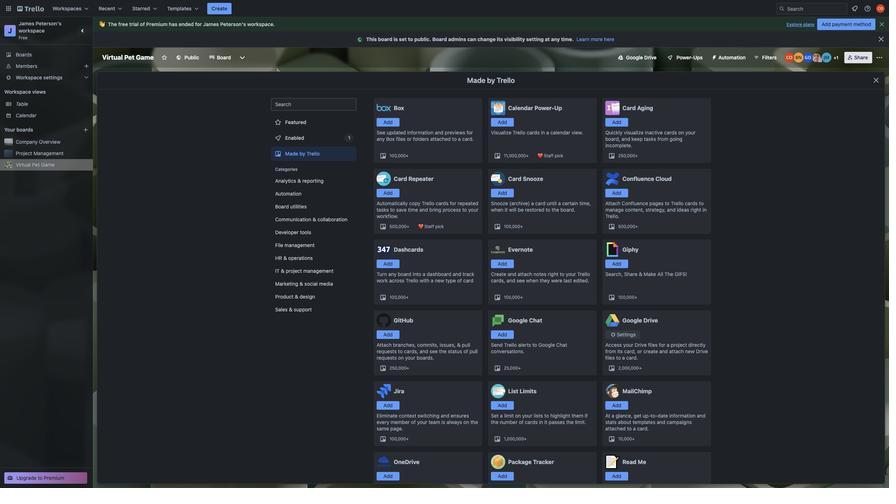 Task type: locate. For each thing, give the bounding box(es) containing it.
a
[[547, 129, 550, 136], [459, 136, 461, 142], [532, 200, 534, 206], [559, 200, 561, 206], [423, 271, 426, 277], [431, 278, 434, 284], [667, 342, 670, 348], [623, 355, 625, 361], [501, 413, 503, 419], [612, 413, 615, 419], [634, 426, 636, 432]]

0 horizontal spatial calendar
[[16, 112, 36, 118]]

to inside send trello alerts to google chat conversations.
[[533, 342, 538, 348]]

it left passes
[[545, 419, 548, 425]]

calendar for calendar
[[16, 112, 36, 118]]

1 vertical spatial 1
[[349, 135, 351, 141]]

& left design
[[295, 294, 299, 300]]

repeated
[[458, 200, 479, 206]]

0 vertical spatial snooze
[[523, 176, 544, 182]]

1 vertical spatial see
[[430, 348, 438, 354]]

add for confluence cloud
[[613, 190, 622, 196]]

snooze inside snooze (archive) a card until a certain time, when it will be restored to the board.
[[491, 200, 509, 206]]

+ for card aging
[[636, 153, 638, 158]]

virtual
[[102, 54, 123, 61], [16, 162, 31, 168]]

500,000 + down content,
[[619, 224, 639, 229]]

cards down the calendar power-up
[[527, 129, 540, 136]]

add button up 'glance,'
[[606, 401, 629, 410]]

❤️ staff pick down automatically copy trello cards for repeated tasks to save time and bring process to your workflow.
[[418, 224, 444, 229]]

for up process
[[450, 200, 457, 206]]

2 500,000 + from the left
[[619, 224, 639, 229]]

add button for box
[[377, 118, 400, 127]]

board left customize views image
[[217, 54, 231, 60]]

james peterson's workspace link
[[19, 20, 63, 34]]

card snooze
[[509, 176, 544, 182]]

100,000 + down across
[[390, 295, 409, 300]]

upgrade to premium link
[[4, 472, 87, 484]]

+ for dashcards
[[406, 295, 409, 300]]

limit.
[[576, 419, 587, 425]]

search,
[[606, 271, 623, 277]]

see for github
[[430, 348, 438, 354]]

directly
[[689, 342, 706, 348]]

1 500,000 + from the left
[[390, 224, 410, 229]]

setting
[[527, 36, 544, 42]]

pick
[[555, 153, 564, 158], [436, 224, 444, 229]]

1 vertical spatial project
[[671, 342, 688, 348]]

1 vertical spatial right
[[548, 271, 559, 277]]

time,
[[580, 200, 592, 206]]

automation
[[719, 54, 746, 60], [275, 191, 302, 197]]

workspace up table
[[4, 89, 31, 95]]

+ down templates
[[633, 436, 635, 442]]

attach inside attach confluence pages to trello cards to manage content, strategy, and ideas right in trello.
[[606, 200, 621, 206]]

highlight
[[551, 413, 571, 419]]

1 vertical spatial when
[[527, 278, 539, 284]]

create inside the create and attach notes right to your trello cards, and see when they were last edited.
[[491, 271, 507, 277]]

project down hr & operations
[[286, 268, 302, 274]]

read
[[623, 459, 637, 465]]

card. inside see updated information and previews for any box files or folders attached to a card.
[[463, 136, 474, 142]]

👋
[[99, 21, 105, 27]]

a inside set a limit on your lists to highlight them if the number of cards in it passes the limit.
[[501, 413, 503, 419]]

add button up branches,
[[377, 330, 400, 339]]

0 vertical spatial virtual
[[102, 54, 123, 61]]

0 vertical spatial or
[[407, 136, 412, 142]]

0 notifications image
[[851, 4, 860, 13]]

1 vertical spatial staff
[[425, 224, 435, 229]]

100,000 +
[[390, 153, 409, 158], [504, 224, 523, 229], [390, 295, 409, 300], [504, 295, 523, 300], [619, 295, 638, 300], [390, 436, 409, 442]]

made by trello inside made by trello link
[[285, 151, 320, 157]]

attach right create
[[670, 348, 684, 354]]

100,000 for dashcards
[[390, 295, 406, 300]]

1 horizontal spatial snooze
[[523, 176, 544, 182]]

in down the lists
[[540, 419, 544, 425]]

1 vertical spatial attach
[[377, 342, 392, 348]]

for inside see updated information and previews for any box files or folders attached to a card.
[[467, 129, 473, 136]]

sales & support
[[275, 307, 312, 313]]

Search text field
[[271, 98, 357, 111]]

add for card aging
[[613, 119, 622, 125]]

0 vertical spatial create
[[212, 5, 228, 11]]

0 horizontal spatial snooze
[[491, 200, 509, 206]]

add button up the send
[[491, 330, 514, 339]]

1 vertical spatial new
[[686, 348, 695, 354]]

game inside the board name text box
[[136, 54, 154, 61]]

11,000,000
[[504, 153, 526, 158]]

add button up "turn"
[[377, 260, 400, 268]]

and inside attach confluence pages to trello cards to manage content, strategy, and ideas right in trello.
[[668, 207, 676, 213]]

add button up "quickly"
[[606, 118, 629, 127]]

add button for package tracker
[[491, 472, 514, 481]]

files down updated
[[396, 136, 406, 142]]

card down 11,000,000
[[509, 176, 522, 182]]

1 vertical spatial confluence
[[622, 200, 649, 206]]

from down the access
[[606, 348, 617, 354]]

add button for card snooze
[[491, 189, 514, 197]]

1 horizontal spatial card
[[536, 200, 546, 206]]

trello inside attach confluence pages to trello cards to manage content, strategy, and ideas right in trello.
[[671, 200, 684, 206]]

cards, inside the create and attach notes right to your trello cards, and see when they were last edited.
[[491, 278, 506, 284]]

100,000 down page.
[[390, 436, 406, 442]]

pick for card repeater
[[436, 224, 444, 229]]

1 horizontal spatial when
[[527, 278, 539, 284]]

cloud
[[656, 176, 672, 182]]

see down the commits,
[[430, 348, 438, 354]]

create and attach notes right to your trello cards, and see when they were last edited.
[[491, 271, 591, 284]]

1 horizontal spatial information
[[670, 413, 696, 419]]

featured link
[[271, 115, 357, 129]]

add for card repeater
[[384, 190, 393, 196]]

in
[[541, 129, 545, 136], [703, 207, 707, 213], [540, 419, 544, 425]]

see
[[517, 278, 525, 284], [430, 348, 438, 354]]

1,000,000
[[504, 436, 524, 442]]

payment
[[833, 21, 853, 27]]

0 horizontal spatial automation
[[275, 191, 302, 197]]

peterson's down create button
[[220, 21, 246, 27]]

last
[[564, 278, 572, 284]]

the inside attach branches, commits, issues, & pull requests to cards, and see the status of pull requests on your boards.
[[440, 348, 447, 354]]

+ for google chat
[[519, 366, 521, 371]]

or inside access your drive files for a project directly from its card, or create and attach new drive files to a card.
[[638, 348, 643, 354]]

cards, for evernote
[[491, 278, 506, 284]]

10,000 +
[[619, 436, 635, 442]]

and inside attach branches, commits, issues, & pull requests to cards, and see the status of pull requests on your boards.
[[420, 348, 429, 354]]

public button
[[172, 52, 204, 63]]

0 horizontal spatial project
[[286, 268, 302, 274]]

board inside board link
[[217, 54, 231, 60]]

add button for read me
[[606, 472, 629, 481]]

add for calendar power-up
[[498, 119, 508, 125]]

from
[[658, 136, 669, 142], [606, 348, 617, 354]]

add button up eliminate
[[377, 401, 400, 410]]

pick for calendar power-up
[[555, 153, 564, 158]]

add for mailchimp
[[613, 402, 622, 408]]

new down directly
[[686, 348, 695, 354]]

0 horizontal spatial virtual pet game
[[16, 162, 55, 168]]

& for sales & support
[[289, 307, 293, 313]]

tasks down inactive
[[645, 136, 657, 142]]

1 vertical spatial management
[[304, 268, 334, 274]]

attach inside attach branches, commits, issues, & pull requests to cards, and see the status of pull requests on your boards.
[[377, 342, 392, 348]]

0 vertical spatial game
[[136, 54, 154, 61]]

1 vertical spatial card.
[[627, 355, 639, 361]]

250,000 down incomplete.
[[619, 153, 636, 158]]

search image
[[780, 6, 785, 11]]

1 vertical spatial any
[[377, 136, 385, 142]]

+ up card snooze at the right top of page
[[526, 153, 529, 158]]

1 vertical spatial virtual
[[16, 162, 31, 168]]

add button up automatically
[[377, 189, 400, 197]]

card. down templates
[[638, 426, 649, 432]]

add button for card aging
[[606, 118, 629, 127]]

project
[[286, 268, 302, 274], [671, 342, 688, 348]]

star or unstar board image
[[162, 55, 168, 60]]

recent button
[[94, 3, 127, 14]]

if
[[585, 413, 588, 419]]

+ for list limits
[[524, 436, 527, 442]]

product
[[275, 294, 294, 300]]

1 horizontal spatial 250,000
[[619, 153, 636, 158]]

0 horizontal spatial game
[[41, 162, 55, 168]]

board.
[[561, 207, 576, 213]]

workspace settings
[[16, 74, 63, 80]]

marketing
[[275, 281, 298, 287]]

for inside banner
[[195, 21, 202, 27]]

workspace views
[[4, 89, 46, 95]]

2 500,000 from the left
[[619, 224, 636, 229]]

add button for github
[[377, 330, 400, 339]]

change
[[478, 36, 496, 42]]

google
[[627, 54, 644, 60], [509, 317, 528, 324], [623, 317, 643, 324], [539, 342, 555, 348]]

❤️ staff pick down calendar
[[538, 153, 564, 158]]

0 horizontal spatial peterson's
[[36, 20, 61, 26]]

filters button
[[752, 52, 780, 63]]

automatically copy trello cards for repeated tasks to save time and bring process to your workflow.
[[377, 200, 479, 219]]

automation inside automation link
[[275, 191, 302, 197]]

& inside 'link'
[[281, 268, 285, 274]]

attach for github
[[377, 342, 392, 348]]

virtual pet game down free
[[102, 54, 154, 61]]

staff
[[544, 153, 554, 158], [425, 224, 435, 229]]

on down ensures
[[464, 419, 470, 425]]

1 vertical spatial 250,000
[[390, 366, 407, 371]]

1 vertical spatial is
[[442, 419, 446, 425]]

share left 'show menu' icon
[[855, 54, 869, 60]]

snooze left the (archive)
[[491, 200, 509, 206]]

attach for confluence cloud
[[606, 200, 621, 206]]

same
[[377, 426, 389, 432]]

1 vertical spatial from
[[606, 348, 617, 354]]

0 vertical spatial ❤️ staff pick
[[538, 153, 564, 158]]

and inside turn any board into a dashboard and track work across trello with a new type of card
[[453, 271, 462, 277]]

share
[[855, 54, 869, 60], [625, 271, 638, 277]]

every
[[377, 419, 390, 425]]

card left the repeater
[[394, 176, 407, 182]]

100,000 + down updated
[[390, 153, 409, 158]]

0 horizontal spatial tasks
[[377, 207, 389, 213]]

power-ups
[[677, 54, 703, 60]]

card. down 'previews'
[[463, 136, 474, 142]]

250,000 for card aging
[[619, 153, 636, 158]]

power- left sm icon
[[677, 54, 694, 60]]

peterson's down back to home image at the left
[[36, 20, 61, 26]]

read me
[[623, 459, 647, 465]]

0 horizontal spatial cards,
[[404, 348, 419, 354]]

workspace down members
[[16, 74, 42, 80]]

1 horizontal spatial 500,000
[[619, 224, 636, 229]]

virtual down the project
[[16, 162, 31, 168]]

in inside attach confluence pages to trello cards to manage content, strategy, and ideas right in trello.
[[703, 207, 707, 213]]

100,000 down search,
[[619, 295, 635, 300]]

0 vertical spatial information
[[408, 129, 434, 136]]

banner
[[93, 17, 890, 31]]

1 vertical spatial files
[[649, 342, 658, 348]]

from down inactive
[[658, 136, 669, 142]]

0 horizontal spatial workspace
[[19, 28, 45, 34]]

10,000
[[619, 436, 633, 442]]

the right 👋
[[108, 21, 117, 27]]

box
[[394, 105, 404, 111], [386, 136, 395, 142]]

on inside eliminate context switching and ensures every member of your team is always on the same page.
[[464, 419, 470, 425]]

0 vertical spatial board
[[378, 36, 393, 42]]

100,000 up google chat
[[504, 295, 521, 300]]

more
[[591, 36, 603, 42]]

see inside attach branches, commits, issues, & pull requests to cards, and see the status of pull requests on your boards.
[[430, 348, 438, 354]]

social
[[305, 281, 318, 287]]

new inside turn any board into a dashboard and track work across trello with a new type of card
[[435, 278, 445, 284]]

1 horizontal spatial made
[[468, 76, 486, 84]]

create
[[644, 348, 659, 354]]

add button for confluence cloud
[[606, 189, 629, 197]]

information up folders at top left
[[408, 129, 434, 136]]

250,000
[[619, 153, 636, 158], [390, 366, 407, 371]]

tasks up workflow.
[[377, 207, 389, 213]]

add button for mailchimp
[[606, 401, 629, 410]]

mailchimp
[[623, 388, 653, 395]]

and inside access your drive files for a project directly from its card, or create and attach new drive files to a card.
[[660, 348, 669, 354]]

your inside attach branches, commits, issues, & pull requests to cards, and see the status of pull requests on your boards.
[[406, 355, 416, 361]]

add board image
[[83, 127, 89, 133]]

100,000 for card snooze
[[504, 224, 521, 229]]

add button for dashcards
[[377, 260, 400, 268]]

❤️ staff pick for repeater
[[418, 224, 444, 229]]

google drive up the settings
[[623, 317, 659, 324]]

its inside access your drive files for a project directly from its card, or create and attach new drive files to a card.
[[618, 348, 623, 354]]

the down issues,
[[440, 348, 447, 354]]

of right number at the right
[[519, 419, 524, 425]]

see inside the create and attach notes right to your trello cards, and see when they were last edited.
[[517, 278, 525, 284]]

0 horizontal spatial its
[[497, 36, 503, 42]]

& right hr on the bottom
[[284, 255, 287, 261]]

1 vertical spatial tasks
[[377, 207, 389, 213]]

2 vertical spatial card.
[[638, 426, 649, 432]]

staff down automatically copy trello cards for repeated tasks to save time and bring process to your workflow.
[[425, 224, 435, 229]]

2 horizontal spatial any
[[552, 36, 560, 42]]

it inside set a limit on your lists to highlight them if the number of cards in it passes the limit.
[[545, 419, 548, 425]]

admins
[[449, 36, 467, 42]]

on down branches,
[[398, 355, 404, 361]]

1 horizontal spatial create
[[491, 271, 507, 277]]

+ for evernote
[[521, 295, 523, 300]]

incomplete.
[[606, 142, 633, 148]]

1 500,000 from the left
[[390, 224, 407, 229]]

1 horizontal spatial any
[[389, 271, 397, 277]]

2 requests from the top
[[377, 355, 397, 361]]

0 horizontal spatial chat
[[530, 317, 543, 324]]

to inside snooze (archive) a card until a certain time, when it will be restored to the board.
[[546, 207, 551, 213]]

automation link
[[271, 188, 357, 200]]

1 horizontal spatial 500,000 +
[[619, 224, 639, 229]]

on inside attach branches, commits, issues, & pull requests to cards, and see the status of pull requests on your boards.
[[398, 355, 404, 361]]

add button up manage
[[606, 189, 629, 197]]

automation up board utilities
[[275, 191, 302, 197]]

any up across
[[389, 271, 397, 277]]

100,000 + for giphy
[[619, 295, 638, 300]]

0 vertical spatial pet
[[124, 54, 135, 61]]

1 vertical spatial in
[[703, 207, 707, 213]]

1 horizontal spatial right
[[691, 207, 702, 213]]

banner containing 👋
[[93, 17, 890, 31]]

0 vertical spatial see
[[517, 278, 525, 284]]

cards, inside attach branches, commits, issues, & pull requests to cards, and see the status of pull requests on your boards.
[[404, 348, 419, 354]]

add button down evernote
[[491, 260, 514, 268]]

calendar for calendar power-up
[[509, 105, 534, 111]]

0 vertical spatial the
[[108, 21, 117, 27]]

marketing & social media link
[[271, 278, 357, 290]]

ben nelson (bennelson96) image
[[794, 53, 804, 63]]

add for list limits
[[498, 402, 508, 408]]

trello
[[497, 76, 515, 84], [513, 129, 526, 136], [307, 151, 320, 157], [422, 200, 435, 206], [671, 200, 684, 206], [578, 271, 591, 277], [406, 278, 419, 284], [505, 342, 517, 348]]

premium
[[146, 21, 168, 27], [44, 475, 64, 481]]

0 vertical spatial made
[[468, 76, 486, 84]]

+ for jira
[[406, 436, 409, 442]]

add button up will
[[491, 189, 514, 197]]

& for hr & operations
[[284, 255, 287, 261]]

they
[[540, 278, 550, 284]]

add for jira
[[384, 402, 393, 408]]

for right ended
[[195, 21, 202, 27]]

add button down package
[[491, 472, 514, 481]]

restored
[[525, 207, 545, 213]]

+ for confluence cloud
[[636, 224, 639, 229]]

add for card snooze
[[498, 190, 508, 196]]

staff for repeater
[[425, 224, 435, 229]]

on up going
[[679, 129, 685, 136]]

0 vertical spatial files
[[396, 136, 406, 142]]

board for board
[[217, 54, 231, 60]]

0 horizontal spatial made
[[285, 151, 299, 157]]

power-
[[677, 54, 694, 60], [535, 105, 555, 111]]

made by trello link
[[271, 147, 357, 161]]

james peterson (jamespeterson93) image
[[813, 53, 823, 63]]

1 horizontal spatial it
[[545, 419, 548, 425]]

1 vertical spatial create
[[491, 271, 507, 277]]

by
[[488, 76, 496, 84], [300, 151, 306, 157]]

0 horizontal spatial from
[[606, 348, 617, 354]]

sales
[[275, 307, 288, 313]]

google inside send trello alerts to google chat conversations.
[[539, 342, 555, 348]]

attach inside the create and attach notes right to your trello cards, and see when they were last edited.
[[518, 271, 533, 277]]

the down until on the right of the page
[[552, 207, 560, 213]]

or inside see updated information and previews for any box files or folders attached to a card.
[[407, 136, 412, 142]]

trello.
[[606, 213, 620, 219]]

lists
[[534, 413, 543, 419]]

on inside set a limit on your lists to highlight them if the number of cards in it passes the limit.
[[516, 413, 521, 419]]

& up the status
[[457, 342, 461, 348]]

1 vertical spatial snooze
[[491, 200, 509, 206]]

card down track
[[464, 278, 474, 284]]

0 horizontal spatial james
[[19, 20, 34, 26]]

attach left the "notes"
[[518, 271, 533, 277]]

process
[[443, 207, 461, 213]]

drive
[[645, 54, 657, 60], [644, 317, 659, 324], [635, 342, 647, 348], [697, 348, 709, 354]]

+ up github
[[406, 295, 409, 300]]

power- up visualize trello cards in a calendar view.
[[535, 105, 555, 111]]

500,000 down "trello."
[[619, 224, 636, 229]]

+ right jeremy miller (jeremymiller198) image
[[834, 55, 837, 60]]

in left calendar
[[541, 129, 545, 136]]

attach left branches,
[[377, 342, 392, 348]]

1 vertical spatial google drive
[[623, 317, 659, 324]]

cards up ideas
[[685, 200, 698, 206]]

& for it & project management
[[281, 268, 285, 274]]

track
[[463, 271, 475, 277]]

and inside automatically copy trello cards for repeated tasks to save time and bring process to your workflow.
[[420, 207, 428, 213]]

add for read me
[[613, 473, 622, 479]]

1 horizontal spatial pet
[[124, 54, 135, 61]]

staff for power-
[[544, 153, 554, 158]]

add for onedrive
[[384, 473, 393, 479]]

your inside access your drive files for a project directly from its card, or create and attach new drive files to a card.
[[624, 342, 634, 348]]

this member is an admin of this board. image
[[819, 59, 823, 63]]

add for package tracker
[[498, 473, 508, 479]]

repeater
[[409, 176, 434, 182]]

inactive
[[646, 129, 663, 136]]

a inside see updated information and previews for any box files or folders attached to a card.
[[459, 136, 461, 142]]

100,000 + down page.
[[390, 436, 409, 442]]

recent
[[99, 5, 115, 11]]

2 vertical spatial in
[[540, 419, 544, 425]]

1 horizontal spatial calendar
[[509, 105, 534, 111]]

sm image
[[357, 36, 367, 43], [610, 331, 617, 338]]

boards
[[16, 127, 33, 133]]

0 vertical spatial attach
[[606, 200, 621, 206]]

0 vertical spatial tasks
[[645, 136, 657, 142]]

1 horizontal spatial game
[[136, 54, 154, 61]]

1 horizontal spatial automation
[[719, 54, 746, 60]]

1 horizontal spatial by
[[488, 76, 496, 84]]

0 horizontal spatial attach
[[377, 342, 392, 348]]

add button for giphy
[[606, 260, 629, 268]]

0 horizontal spatial information
[[408, 129, 434, 136]]

virtual inside the board name text box
[[102, 54, 123, 61]]

a left calendar
[[547, 129, 550, 136]]

add for box
[[384, 119, 393, 125]]

google drive inside google drive button
[[627, 54, 657, 60]]

1 horizontal spatial files
[[606, 355, 615, 361]]

on inside quickly visualize inactive cards on your board, and keep tasks from going incomplete.
[[679, 129, 685, 136]]

google drive
[[627, 54, 657, 60], [623, 317, 659, 324]]

game left star or unstar board icon at the top of the page
[[136, 54, 154, 61]]

+ down keep
[[636, 153, 638, 158]]

trello inside the create and attach notes right to your trello cards, and see when they were last edited.
[[578, 271, 591, 277]]

0 horizontal spatial see
[[430, 348, 438, 354]]

pet down the project management
[[32, 162, 40, 168]]

1 vertical spatial workspace
[[4, 89, 31, 95]]

board inside board utilities link
[[275, 204, 289, 210]]

to inside set a limit on your lists to highlight them if the number of cards in it passes the limit.
[[545, 413, 549, 419]]

attach inside access your drive files for a project directly from its card, or create and attach new drive files to a card.
[[670, 348, 684, 354]]

of inside set a limit on your lists to highlight them if the number of cards in it passes the limit.
[[519, 419, 524, 425]]

utilities
[[290, 204, 307, 210]]

and inside eliminate context switching and ensures every member of your team is always on the same page.
[[441, 413, 450, 419]]

0 horizontal spatial board
[[378, 36, 393, 42]]

card for card aging
[[623, 105, 636, 111]]

+ up mailchimp on the right bottom of the page
[[640, 366, 642, 371]]

james down create button
[[203, 21, 219, 27]]

0 vertical spatial requests
[[377, 348, 397, 354]]

a right at
[[612, 413, 615, 419]]

public
[[185, 54, 199, 60]]

1 horizontal spatial new
[[686, 348, 695, 354]]

a down templates
[[634, 426, 636, 432]]

confluence
[[623, 176, 655, 182], [622, 200, 649, 206]]

1 vertical spatial or
[[638, 348, 643, 354]]

0 horizontal spatial 250,000
[[390, 366, 407, 371]]

filters
[[763, 54, 777, 60]]

its down the access
[[618, 348, 623, 354]]

trello inside turn any board into a dashboard and track work across trello with a new type of card
[[406, 278, 419, 284]]

for left directly
[[660, 342, 666, 348]]

1 vertical spatial sm image
[[610, 331, 617, 338]]

snooze
[[523, 176, 544, 182], [491, 200, 509, 206]]

2 vertical spatial any
[[389, 271, 397, 277]]

your inside quickly visualize inactive cards on your board, and keep tasks from going incomplete.
[[686, 129, 696, 136]]

developer tools
[[275, 229, 312, 235]]

google drive right the google drive icon
[[627, 54, 657, 60]]

1 vertical spatial information
[[670, 413, 696, 419]]

project inside access your drive files for a project directly from its card, or create and attach new drive files to a card.
[[671, 342, 688, 348]]

& left social
[[300, 281, 303, 287]]

its right change
[[497, 36, 503, 42]]

attached inside see updated information and previews for any box files or folders attached to a card.
[[431, 136, 451, 142]]

1 horizontal spatial from
[[658, 136, 669, 142]]

1 horizontal spatial attach
[[606, 200, 621, 206]]

workspace inside "dropdown button"
[[16, 74, 42, 80]]

share inside button
[[855, 54, 869, 60]]

0 horizontal spatial staff
[[425, 224, 435, 229]]

automation left filters button
[[719, 54, 746, 60]]

sm image
[[709, 52, 719, 62]]

christina overa (christinaovera) image
[[785, 53, 795, 63]]

add for giphy
[[613, 261, 622, 267]]

+ for box
[[406, 153, 409, 158]]

premium left has
[[146, 21, 168, 27]]

0 horizontal spatial 1
[[349, 135, 351, 141]]

0 vertical spatial 1
[[837, 55, 839, 60]]

+ up google chat
[[521, 295, 523, 300]]

0 vertical spatial is
[[394, 36, 398, 42]]

create inside button
[[212, 5, 228, 11]]

in right ideas
[[703, 207, 707, 213]]

media
[[319, 281, 333, 287]]

new inside access your drive files for a project directly from its card, or create and attach new drive files to a card.
[[686, 348, 695, 354]]

it left will
[[505, 207, 508, 213]]

0 horizontal spatial create
[[212, 5, 228, 11]]

add for github
[[384, 332, 393, 338]]

1 horizontal spatial sm image
[[610, 331, 617, 338]]

management down hr & operations link
[[304, 268, 334, 274]]

right inside the create and attach notes right to your trello cards, and see when they were last edited.
[[548, 271, 559, 277]]

❤️ down visualize trello cards in a calendar view.
[[538, 153, 543, 158]]

for inside access your drive files for a project directly from its card, or create and attach new drive files to a card.
[[660, 342, 666, 348]]

+ up card repeater
[[406, 153, 409, 158]]

to inside see updated information and previews for any box files or folders attached to a card.
[[453, 136, 457, 142]]

confluence inside attach confluence pages to trello cards to manage content, strategy, and ideas right in trello.
[[622, 200, 649, 206]]

of inside eliminate context switching and ensures every member of your team is always on the same page.
[[411, 419, 416, 425]]

confluence left cloud
[[623, 176, 655, 182]]



Task type: describe. For each thing, give the bounding box(es) containing it.
analytics & reporting
[[275, 178, 324, 184]]

add button for evernote
[[491, 260, 514, 268]]

open information menu image
[[865, 5, 872, 12]]

add button for onedrive
[[377, 472, 400, 481]]

100,000 for evernote
[[504, 295, 521, 300]]

the down set
[[491, 419, 499, 425]]

the inside eliminate context switching and ensures every member of your team is always on the same page.
[[471, 419, 478, 425]]

100,000 for box
[[390, 153, 406, 158]]

virtual pet game inside the board name text box
[[102, 54, 154, 61]]

board for board utilities
[[275, 204, 289, 210]]

your inside set a limit on your lists to highlight them if the number of cards in it passes the limit.
[[523, 413, 533, 419]]

add inside button
[[822, 21, 832, 27]]

christina overa (christinaovera) image
[[877, 4, 886, 13]]

send
[[491, 342, 503, 348]]

get
[[634, 413, 642, 419]]

when inside the create and attach notes right to your trello cards, and see when they were last edited.
[[527, 278, 539, 284]]

hr
[[275, 255, 282, 261]]

a right with
[[431, 278, 434, 284]]

make
[[644, 271, 657, 277]]

1 horizontal spatial 1
[[837, 55, 839, 60]]

list
[[509, 388, 519, 395]]

0 horizontal spatial power-
[[535, 105, 555, 111]]

card for card snooze
[[509, 176, 522, 182]]

0 vertical spatial any
[[552, 36, 560, 42]]

of inside turn any board into a dashboard and track work across trello with a new type of card
[[458, 278, 462, 284]]

primary element
[[0, 0, 890, 17]]

views
[[32, 89, 46, 95]]

visualize
[[624, 129, 644, 136]]

collaboration
[[318, 216, 348, 222]]

cards inside quickly visualize inactive cards on your board, and keep tasks from going incomplete.
[[665, 129, 678, 136]]

add for google chat
[[498, 332, 508, 338]]

when inside snooze (archive) a card until a certain time, when it will be restored to the board.
[[491, 207, 504, 213]]

customize views image
[[239, 54, 246, 61]]

turn any board into a dashboard and track work across trello with a new type of card
[[377, 271, 475, 284]]

and inside quickly visualize inactive cards on your board, and keep tasks from going incomplete.
[[622, 136, 631, 142]]

file management link
[[271, 240, 357, 251]]

create for create and attach notes right to your trello cards, and see when they were last edited.
[[491, 271, 507, 277]]

add button for google chat
[[491, 330, 514, 339]]

templates button
[[163, 3, 203, 14]]

power- inside power-ups button
[[677, 54, 694, 60]]

james peterson's workspace free
[[19, 20, 63, 40]]

copy
[[410, 200, 421, 206]]

0 vertical spatial sm image
[[357, 36, 367, 43]]

a up with
[[423, 271, 426, 277]]

has
[[169, 21, 178, 27]]

management inside 'link'
[[304, 268, 334, 274]]

access your drive files for a project directly from its card, or create and attach new drive files to a card.
[[606, 342, 709, 361]]

the inside banner
[[108, 21, 117, 27]]

11,000,000 +
[[504, 153, 529, 158]]

a down "card," on the right bottom
[[623, 355, 625, 361]]

cards inside set a limit on your lists to highlight them if the number of cards in it passes the limit.
[[525, 419, 538, 425]]

1 horizontal spatial james
[[203, 21, 219, 27]]

send trello alerts to google chat conversations.
[[491, 342, 568, 354]]

project management link
[[16, 150, 89, 157]]

ups
[[694, 54, 703, 60]]

1,000,000 +
[[504, 436, 527, 442]]

card for card repeater
[[394, 176, 407, 182]]

ensures
[[451, 413, 469, 419]]

+ for giphy
[[635, 295, 638, 300]]

a right until on the right of the page
[[559, 200, 561, 206]]

cards, for github
[[404, 348, 419, 354]]

automation inside the "automation" button
[[719, 54, 746, 60]]

workspace navigation collapse icon image
[[78, 26, 88, 36]]

free
[[19, 35, 28, 40]]

+ for card snooze
[[521, 224, 523, 229]]

peterson's inside banner
[[220, 21, 246, 27]]

it inside snooze (archive) a card until a certain time, when it will be restored to the board.
[[505, 207, 508, 213]]

set a limit on your lists to highlight them if the number of cards in it passes the limit.
[[491, 413, 588, 425]]

the inside snooze (archive) a card until a certain time, when it will be restored to the board.
[[552, 207, 560, 213]]

public.
[[415, 36, 432, 42]]

add for dashcards
[[384, 261, 393, 267]]

add button for card repeater
[[377, 189, 400, 197]]

0 vertical spatial pull
[[462, 342, 471, 348]]

calendar power-up
[[509, 105, 563, 111]]

+ for github
[[407, 366, 410, 371]]

type
[[446, 278, 456, 284]]

board inside turn any board into a dashboard and track work across trello with a new type of card
[[398, 271, 412, 277]]

it
[[275, 268, 280, 274]]

card inside turn any board into a dashboard and track work across trello with a new type of card
[[464, 278, 474, 284]]

❤️ for repeater
[[418, 224, 424, 229]]

board link
[[205, 52, 235, 63]]

time
[[408, 207, 418, 213]]

0 vertical spatial chat
[[530, 317, 543, 324]]

information inside see updated information and previews for any box files or folders attached to a card.
[[408, 129, 434, 136]]

google up the settings
[[623, 317, 643, 324]]

quickly
[[606, 129, 623, 136]]

workspaces
[[53, 5, 82, 11]]

to inside access your drive files for a project directly from its card, or create and attach new drive files to a card.
[[617, 355, 621, 361]]

boards link
[[0, 49, 93, 60]]

cards inside automatically copy trello cards for repeated tasks to save time and bring process to your workflow.
[[436, 200, 449, 206]]

workspace settings button
[[0, 72, 93, 83]]

method
[[854, 21, 872, 27]]

250,000 for github
[[390, 366, 407, 371]]

2 vertical spatial files
[[606, 355, 615, 361]]

tasks inside quickly visualize inactive cards on your board, and keep tasks from going incomplete.
[[645, 136, 657, 142]]

create for create
[[212, 5, 228, 11]]

pet inside the board name text box
[[124, 54, 135, 61]]

files inside see updated information and previews for any box files or folders attached to a card.
[[396, 136, 406, 142]]

attach branches, commits, issues, & pull requests to cards, and see the status of pull requests on your boards.
[[377, 342, 478, 361]]

card. inside access your drive files for a project directly from its card, or create and attach new drive files to a card.
[[627, 355, 639, 361]]

to inside at a glance, get up-to-date information and stats about templates and campaigns attached to a card.
[[628, 426, 632, 432]]

your inside automatically copy trello cards for repeated tasks to save time and bring process to your workflow.
[[469, 207, 479, 213]]

package tracker
[[509, 459, 555, 465]]

premium inside banner
[[146, 21, 168, 27]]

+ for mailchimp
[[633, 436, 635, 442]]

+ 1
[[834, 55, 839, 60]]

1 vertical spatial pull
[[470, 348, 478, 354]]

is inside eliminate context switching and ensures every member of your team is always on the same page.
[[442, 419, 446, 425]]

categories
[[275, 167, 298, 172]]

j link
[[4, 25, 16, 36]]

❤️ for power-
[[538, 153, 543, 158]]

& for communication & collaboration
[[313, 216, 316, 222]]

were
[[552, 278, 563, 284]]

tasks inside automatically copy trello cards for repeated tasks to save time and bring process to your workflow.
[[377, 207, 389, 213]]

will
[[509, 207, 517, 213]]

1 vertical spatial pet
[[32, 162, 40, 168]]

add payment method button
[[818, 19, 876, 30]]

2 horizontal spatial files
[[649, 342, 658, 348]]

2,000,000 +
[[619, 366, 642, 371]]

for inside automatically copy trello cards for repeated tasks to save time and bring process to your workflow.
[[450, 200, 457, 206]]

issues,
[[440, 342, 456, 348]]

250,000 + for card aging
[[619, 153, 638, 158]]

0 vertical spatial by
[[488, 76, 496, 84]]

100,000 + for jira
[[390, 436, 409, 442]]

wave image
[[99, 21, 105, 28]]

100,000 + for card snooze
[[504, 224, 523, 229]]

1 vertical spatial the
[[665, 271, 674, 277]]

a up restored
[[532, 200, 534, 206]]

project management
[[16, 150, 64, 156]]

from inside access your drive files for a project directly from its card, or create and attach new drive files to a card.
[[606, 348, 617, 354]]

1 horizontal spatial made by trello
[[468, 76, 515, 84]]

company overview
[[16, 139, 61, 145]]

card,
[[625, 348, 637, 354]]

back to home image
[[17, 3, 44, 14]]

drive inside button
[[645, 54, 657, 60]]

attached inside at a glance, get up-to-date information and stats about templates and campaigns attached to a card.
[[606, 426, 626, 432]]

your inside eliminate context switching and ensures every member of your team is always on the same page.
[[417, 419, 428, 425]]

1 vertical spatial game
[[41, 162, 55, 168]]

+ for google drive
[[640, 366, 642, 371]]

information inside at a glance, get up-to-date information and stats about templates and campaigns attached to a card.
[[670, 413, 696, 419]]

settings
[[617, 332, 636, 338]]

quickly visualize inactive cards on your board, and keep tasks from going incomplete.
[[606, 129, 696, 148]]

communication & collaboration link
[[271, 214, 357, 225]]

& for marketing & social media
[[300, 281, 303, 287]]

0 vertical spatial in
[[541, 129, 545, 136]]

templates
[[167, 5, 192, 11]]

Search field
[[785, 3, 848, 14]]

james inside james peterson's workspace free
[[19, 20, 34, 26]]

marketing & social media
[[275, 281, 333, 287]]

0 vertical spatial workspace
[[247, 21, 274, 27]]

1 requests from the top
[[377, 348, 397, 354]]

2 horizontal spatial board
[[433, 36, 447, 42]]

1 vertical spatial premium
[[44, 475, 64, 481]]

trello inside send trello alerts to google chat conversations.
[[505, 342, 517, 348]]

automation button
[[709, 52, 751, 63]]

ideas
[[678, 207, 690, 213]]

of right trial at the top left of page
[[140, 21, 145, 27]]

1 vertical spatial virtual pet game
[[16, 162, 55, 168]]

0 vertical spatial confluence
[[623, 176, 655, 182]]

0 vertical spatial box
[[394, 105, 404, 111]]

alerts
[[519, 342, 532, 348]]

design
[[300, 294, 315, 300]]

sm image inside settings "link"
[[610, 331, 617, 338]]

+ down time
[[407, 224, 410, 229]]

👋 the free trial of premium has ended for james peterson's workspace .
[[99, 21, 275, 27]]

0 horizontal spatial by
[[300, 151, 306, 157]]

and inside see updated information and previews for any box files or folders attached to a card.
[[435, 129, 444, 136]]

see for evernote
[[517, 278, 525, 284]]

card inside snooze (archive) a card until a certain time, when it will be restored to the board.
[[536, 200, 546, 206]]

❤️ staff pick for power-
[[538, 153, 564, 158]]

the down them
[[567, 419, 574, 425]]

google drive button
[[615, 52, 661, 63]]

any inside turn any board into a dashboard and track work across trello with a new type of card
[[389, 271, 397, 277]]

project inside 'link'
[[286, 268, 302, 274]]

set
[[491, 413, 499, 419]]

dashboard
[[427, 271, 452, 277]]

company
[[16, 139, 38, 145]]

workspaces button
[[48, 3, 93, 14]]

workspace for workspace settings
[[16, 74, 42, 80]]

1 vertical spatial share
[[625, 271, 638, 277]]

pages
[[650, 200, 664, 206]]

add button for jira
[[377, 401, 400, 410]]

aging
[[638, 105, 654, 111]]

table
[[16, 101, 28, 107]]

cards inside attach confluence pages to trello cards to manage content, strategy, and ideas right in trello.
[[685, 200, 698, 206]]

calendar link
[[16, 112, 89, 119]]

number
[[500, 419, 518, 425]]

your boards with 3 items element
[[4, 126, 72, 134]]

& for product & design
[[295, 294, 299, 300]]

package
[[509, 459, 532, 465]]

show menu image
[[877, 54, 884, 61]]

developer tools link
[[271, 227, 357, 238]]

100,000 + for box
[[390, 153, 409, 158]]

100,000 for jira
[[390, 436, 406, 442]]

gary orlando (garyorlando) image
[[804, 53, 814, 63]]

share button
[[845, 52, 873, 63]]

google up alerts
[[509, 317, 528, 324]]

it & project management
[[275, 268, 334, 274]]

eliminate context switching and ensures every member of your team is always on the same page.
[[377, 413, 478, 432]]

card. inside at a glance, get up-to-date information and stats about templates and campaigns attached to a card.
[[638, 426, 649, 432]]

workspace inside james peterson's workspace free
[[19, 28, 45, 34]]

free
[[118, 21, 128, 27]]

trello inside automatically copy trello cards for repeated tasks to save time and bring process to your workflow.
[[422, 200, 435, 206]]

Board name text field
[[99, 52, 157, 63]]

100,000 + for evernote
[[504, 295, 523, 300]]

& left 'make'
[[639, 271, 643, 277]]

1 vertical spatial made
[[285, 151, 299, 157]]

add button for calendar power-up
[[491, 118, 514, 127]]

right inside attach confluence pages to trello cards to manage content, strategy, and ideas right in trello.
[[691, 207, 702, 213]]

in inside set a limit on your lists to highlight them if the number of cards in it passes the limit.
[[540, 419, 544, 425]]

0 vertical spatial management
[[285, 242, 315, 248]]

0 horizontal spatial is
[[394, 36, 398, 42]]

google inside button
[[627, 54, 644, 60]]

workspace for workspace views
[[4, 89, 31, 95]]

at
[[606, 413, 611, 419]]

100,000 + for dashcards
[[390, 295, 409, 300]]

box inside see updated information and previews for any box files or folders attached to a card.
[[386, 136, 395, 142]]

chat inside send trello alerts to google chat conversations.
[[557, 342, 568, 348]]

gifs!
[[675, 271, 688, 277]]

tools
[[300, 229, 312, 235]]

boards.
[[417, 355, 435, 361]]

100,000 for giphy
[[619, 295, 635, 300]]

peterson's inside james peterson's workspace free
[[36, 20, 61, 26]]

here
[[605, 36, 615, 42]]

analytics & reporting link
[[271, 175, 357, 187]]

previews
[[445, 129, 466, 136]]

me
[[638, 459, 647, 465]]

jeremy miller (jeremymiller198) image
[[822, 53, 832, 63]]

up-
[[643, 413, 651, 419]]

a left directly
[[667, 342, 670, 348]]

add button for list limits
[[491, 401, 514, 410]]

250,000 + for github
[[390, 366, 410, 371]]

& inside attach branches, commits, issues, & pull requests to cards, and see the status of pull requests on your boards.
[[457, 342, 461, 348]]

board utilities
[[275, 204, 307, 210]]

any inside see updated information and previews for any box files or folders attached to a card.
[[377, 136, 385, 142]]

& for analytics & reporting
[[298, 178, 301, 184]]

strategy,
[[646, 207, 666, 213]]

add for evernote
[[498, 261, 508, 267]]

settings
[[43, 74, 63, 80]]

turn
[[377, 271, 387, 277]]

your inside the create and attach notes right to your trello cards, and see when they were last edited.
[[566, 271, 577, 277]]

google drive icon image
[[619, 55, 624, 60]]

see updated information and previews for any box files or folders attached to a card.
[[377, 129, 474, 142]]



Task type: vqa. For each thing, say whether or not it's contained in the screenshot.
Color: red, title: "Priority" element
no



